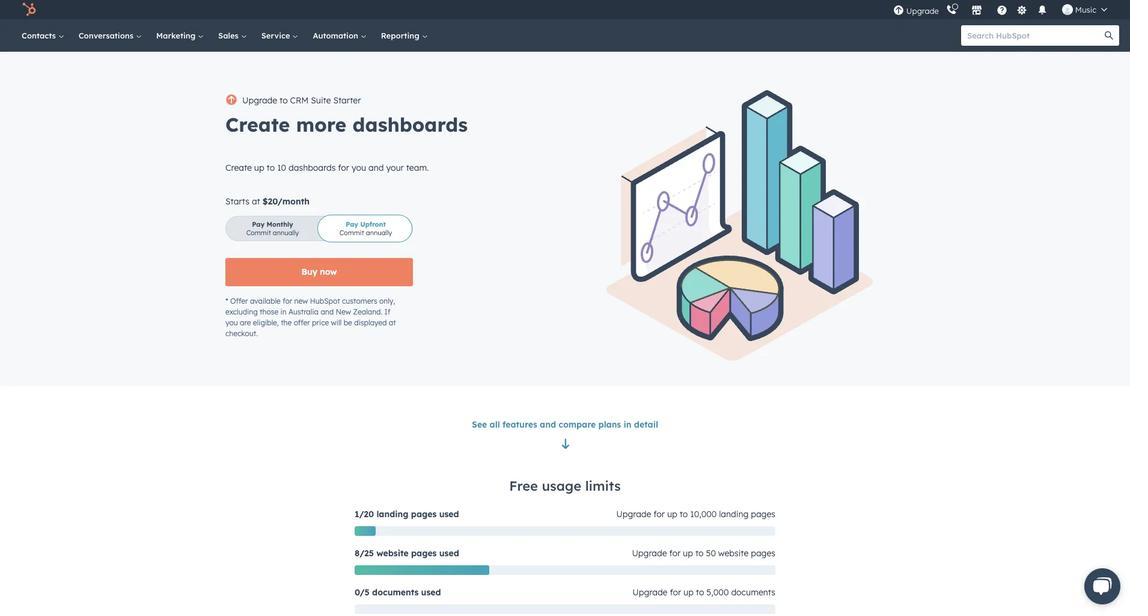 Task type: locate. For each thing, give the bounding box(es) containing it.
for left new
[[283, 296, 292, 305]]

2 commit from the left
[[340, 228, 364, 237]]

$20
[[263, 196, 278, 207]]

used up 8/25 website pages used progress bar
[[440, 548, 459, 559]]

to
[[280, 95, 288, 106], [267, 162, 275, 173], [680, 509, 688, 520], [696, 548, 704, 559], [696, 587, 705, 598]]

see all features and compare plans in detail
[[472, 419, 659, 430]]

5,000
[[707, 587, 729, 598]]

1 vertical spatial used
[[440, 548, 459, 559]]

used up 8/25 website pages used
[[439, 509, 459, 520]]

to for 8/25 website pages used
[[696, 548, 704, 559]]

offer
[[230, 296, 248, 305]]

10
[[277, 162, 286, 173]]

to for 1/20 landing pages used
[[680, 509, 688, 520]]

the
[[281, 318, 292, 327]]

checkout.
[[226, 329, 258, 338]]

1 landing from the left
[[377, 509, 409, 520]]

1 horizontal spatial pay
[[346, 220, 359, 228]]

zealand.
[[353, 307, 383, 316]]

2 landing from the left
[[720, 509, 749, 520]]

at
[[252, 196, 260, 207], [389, 318, 396, 327]]

upgrade
[[907, 6, 939, 15], [242, 95, 277, 106], [617, 509, 652, 520], [632, 548, 667, 559], [633, 587, 668, 598]]

upgrade for upgrade
[[907, 6, 939, 15]]

you inside * offer available for new hubspot customers only, excluding those in australia and new zealand. if you are eligible, the offer price will be displayed at checkout.
[[226, 318, 238, 327]]

2 horizontal spatial and
[[540, 419, 556, 430]]

pay left monthly
[[252, 220, 265, 228]]

limits
[[586, 478, 621, 494]]

0 horizontal spatial and
[[321, 307, 334, 316]]

documents right 0/5 at the bottom left of page
[[372, 587, 419, 598]]

in inside * offer available for new hubspot customers only, excluding those in australia and new zealand. if you are eligible, the offer price will be displayed at checkout.
[[281, 307, 287, 316]]

pay monthly commit annually
[[246, 220, 299, 237]]

website
[[377, 548, 409, 559], [719, 548, 749, 559]]

for left the 10,000
[[654, 509, 665, 520]]

for inside * offer available for new hubspot customers only, excluding those in australia and new zealand. if you are eligible, the offer price will be displayed at checkout.
[[283, 296, 292, 305]]

0/5 documents used
[[355, 587, 441, 598]]

website right 8/25
[[377, 548, 409, 559]]

0 vertical spatial dashboards
[[353, 112, 468, 136]]

website right 50
[[719, 548, 749, 559]]

in up the
[[281, 307, 287, 316]]

and down hubspot
[[321, 307, 334, 316]]

1 commit from the left
[[246, 228, 271, 237]]

commit inside pay upfront commit annually
[[340, 228, 364, 237]]

buy
[[302, 266, 318, 277]]

excluding
[[226, 307, 258, 316]]

greg robinson image
[[1063, 4, 1074, 15]]

create more dashboards
[[226, 112, 468, 136]]

1 vertical spatial at
[[389, 318, 396, 327]]

0 horizontal spatial landing
[[377, 509, 409, 520]]

annually
[[273, 228, 299, 237], [366, 228, 392, 237]]

sales link
[[211, 19, 254, 52]]

0 vertical spatial in
[[281, 307, 287, 316]]

you left your
[[352, 162, 366, 173]]

dashboards right 10
[[289, 162, 336, 173]]

50
[[706, 548, 716, 559]]

landing
[[377, 509, 409, 520], [720, 509, 749, 520]]

be
[[344, 318, 352, 327]]

pay left upfront
[[346, 220, 359, 228]]

1 horizontal spatial and
[[369, 162, 384, 173]]

those
[[260, 307, 279, 316]]

in right plans
[[624, 419, 632, 430]]

to left 50
[[696, 548, 704, 559]]

1 annually from the left
[[273, 228, 299, 237]]

free usage limits main content
[[226, 405, 905, 614]]

0 vertical spatial you
[[352, 162, 366, 173]]

1 horizontal spatial annually
[[366, 228, 392, 237]]

marketplaces image
[[972, 5, 983, 16]]

calling icon button
[[942, 2, 962, 17]]

free usage limits
[[510, 478, 621, 494]]

up left 50
[[683, 548, 693, 559]]

to left 5,000
[[696, 587, 705, 598]]

2 website from the left
[[719, 548, 749, 559]]

pages right the 10,000
[[751, 509, 776, 520]]

you left are
[[226, 318, 238, 327]]

0 horizontal spatial in
[[281, 307, 287, 316]]

help image
[[997, 5, 1008, 16]]

*
[[226, 296, 228, 305]]

upgrade for up to 10,000 landing pages
[[617, 509, 776, 520]]

commit down starts at $20 /month
[[246, 228, 271, 237]]

0 horizontal spatial pay
[[252, 220, 265, 228]]

service link
[[254, 19, 306, 52]]

1 horizontal spatial landing
[[720, 509, 749, 520]]

and
[[369, 162, 384, 173], [321, 307, 334, 316], [540, 419, 556, 430]]

calling icon image
[[947, 5, 957, 16]]

documents right 5,000
[[732, 587, 776, 598]]

and inside * offer available for new hubspot customers only, excluding those in australia and new zealand. if you are eligible, the offer price will be displayed at checkout.
[[321, 307, 334, 316]]

commit up buy now button
[[340, 228, 364, 237]]

reporting link
[[374, 19, 435, 52]]

to for 0/5 documents used
[[696, 587, 705, 598]]

music
[[1076, 5, 1097, 14]]

new
[[336, 307, 351, 316]]

for for 8/25 website pages used
[[670, 548, 681, 559]]

1/20
[[355, 509, 374, 520]]

up for 1/20 landing pages used
[[668, 509, 678, 520]]

at down if
[[389, 318, 396, 327]]

1 create from the top
[[226, 112, 290, 136]]

documents
[[372, 587, 419, 598], [732, 587, 776, 598]]

up left 5,000
[[684, 587, 694, 598]]

create up 10
[[226, 112, 290, 136]]

2 annually from the left
[[366, 228, 392, 237]]

2 create from the top
[[226, 162, 252, 173]]

monthly
[[267, 220, 293, 228]]

for left 50
[[670, 548, 681, 559]]

see
[[472, 419, 487, 430]]

1 horizontal spatial at
[[389, 318, 396, 327]]

Search HubSpot search field
[[962, 25, 1109, 46]]

create up starts
[[226, 162, 252, 173]]

dashboards up team.
[[353, 112, 468, 136]]

0 horizontal spatial documents
[[372, 587, 419, 598]]

search image
[[1105, 31, 1114, 40]]

1 vertical spatial in
[[624, 419, 632, 430]]

0 horizontal spatial annually
[[273, 228, 299, 237]]

if
[[385, 307, 391, 316]]

for left 5,000
[[670, 587, 682, 598]]

1 horizontal spatial dashboards
[[353, 112, 468, 136]]

notifications button
[[1033, 0, 1053, 19]]

upgrade for upgrade for up to 50 website pages
[[632, 548, 667, 559]]

pay
[[252, 220, 265, 228], [346, 220, 359, 228]]

1 horizontal spatial documents
[[732, 587, 776, 598]]

8/25 website pages used progress bar
[[355, 565, 490, 575]]

crm
[[290, 95, 309, 106]]

2 vertical spatial used
[[421, 587, 441, 598]]

commit inside pay monthly commit annually
[[246, 228, 271, 237]]

landing right the 10,000
[[720, 509, 749, 520]]

annually inside pay upfront commit annually
[[366, 228, 392, 237]]

for down create more dashboards at top
[[338, 162, 349, 173]]

your
[[386, 162, 404, 173]]

1 vertical spatial dashboards
[[289, 162, 336, 173]]

only,
[[380, 296, 395, 305]]

upfront
[[361, 220, 386, 228]]

automation
[[313, 31, 361, 40]]

2 documents from the left
[[732, 587, 776, 598]]

2 pay from the left
[[346, 220, 359, 228]]

starts
[[226, 196, 250, 207]]

for
[[338, 162, 349, 173], [283, 296, 292, 305], [654, 509, 665, 520], [670, 548, 681, 559], [670, 587, 682, 598]]

0 horizontal spatial commit
[[246, 228, 271, 237]]

used down 8/25 website pages used progress bar
[[421, 587, 441, 598]]

used
[[439, 509, 459, 520], [440, 548, 459, 559], [421, 587, 441, 598]]

plans
[[599, 419, 621, 430]]

menu containing music
[[892, 0, 1116, 19]]

annually inside pay monthly commit annually
[[273, 228, 299, 237]]

marketing link
[[149, 19, 211, 52]]

create
[[226, 112, 290, 136], [226, 162, 252, 173]]

and left your
[[369, 162, 384, 173]]

1/20 landing pages used
[[355, 509, 459, 520]]

upgrade for upgrade to crm suite starter
[[242, 95, 277, 106]]

1 horizontal spatial website
[[719, 548, 749, 559]]

up
[[254, 162, 264, 173], [668, 509, 678, 520], [683, 548, 693, 559], [684, 587, 694, 598]]

at left $20
[[252, 196, 260, 207]]

1 horizontal spatial in
[[624, 419, 632, 430]]

buy now
[[302, 266, 337, 277]]

landing right 1/20
[[377, 509, 409, 520]]

to left 10
[[267, 162, 275, 173]]

1 horizontal spatial commit
[[340, 228, 364, 237]]

price
[[312, 318, 329, 327]]

more
[[296, 112, 347, 136]]

menu
[[892, 0, 1116, 19]]

10,000
[[691, 509, 717, 520]]

to left the 10,000
[[680, 509, 688, 520]]

in
[[281, 307, 287, 316], [624, 419, 632, 430]]

team.
[[406, 162, 429, 173]]

upgrade inside menu
[[907, 6, 939, 15]]

settings image
[[1017, 5, 1028, 16]]

contacts link
[[14, 19, 71, 52]]

1 vertical spatial you
[[226, 318, 238, 327]]

pay inside pay monthly commit annually
[[252, 220, 265, 228]]

0 vertical spatial at
[[252, 196, 260, 207]]

search button
[[1099, 25, 1120, 46]]

up left the 10,000
[[668, 509, 678, 520]]

create for create more dashboards
[[226, 112, 290, 136]]

1 vertical spatial and
[[321, 307, 334, 316]]

/month
[[278, 196, 310, 207]]

0 horizontal spatial website
[[377, 548, 409, 559]]

see all features and compare plans in detail button
[[472, 417, 659, 432]]

annually for pay monthly
[[273, 228, 299, 237]]

you
[[352, 162, 366, 173], [226, 318, 238, 327]]

contacts
[[22, 31, 58, 40]]

1 vertical spatial create
[[226, 162, 252, 173]]

0 horizontal spatial you
[[226, 318, 238, 327]]

reporting
[[381, 31, 422, 40]]

sales
[[218, 31, 241, 40]]

upgrade for upgrade for up to 5,000 documents
[[633, 587, 668, 598]]

commit for pay monthly
[[246, 228, 271, 237]]

2 vertical spatial and
[[540, 419, 556, 430]]

1 pay from the left
[[252, 220, 265, 228]]

0 vertical spatial used
[[439, 509, 459, 520]]

pay inside pay upfront commit annually
[[346, 220, 359, 228]]

suite
[[311, 95, 331, 106]]

dashboards
[[353, 112, 468, 136], [289, 162, 336, 173]]

and right the 'features'
[[540, 419, 556, 430]]

create up to 10 dashboards for you and your team.
[[226, 162, 429, 173]]

music button
[[1055, 0, 1115, 19]]

0 vertical spatial create
[[226, 112, 290, 136]]



Task type: describe. For each thing, give the bounding box(es) containing it.
1 horizontal spatial you
[[352, 162, 366, 173]]

upgrade for up to 5,000 documents
[[633, 587, 776, 598]]

offer
[[294, 318, 310, 327]]

8/25
[[355, 548, 374, 559]]

pay for pay monthly
[[252, 220, 265, 228]]

marketplaces button
[[965, 0, 990, 19]]

eligible,
[[253, 318, 279, 327]]

upgrade for up to 50 website pages
[[632, 548, 776, 559]]

displayed
[[354, 318, 387, 327]]

conversations link
[[71, 19, 149, 52]]

* offer available for new hubspot customers only, excluding those in australia and new zealand. if you are eligible, the offer price will be displayed at checkout.
[[226, 296, 396, 338]]

upgrade to crm suite starter
[[242, 95, 361, 106]]

available
[[250, 296, 281, 305]]

starts at $20 /month
[[226, 196, 310, 207]]

0/5
[[355, 587, 370, 598]]

upgrade for upgrade for up to 10,000 landing pages
[[617, 509, 652, 520]]

new
[[294, 296, 308, 305]]

starter
[[333, 95, 361, 106]]

up for 8/25 website pages used
[[683, 548, 693, 559]]

at inside * offer available for new hubspot customers only, excluding those in australia and new zealand. if you are eligible, the offer price will be displayed at checkout.
[[389, 318, 396, 327]]

buy now button
[[226, 258, 413, 286]]

service
[[261, 31, 293, 40]]

to left crm
[[280, 95, 288, 106]]

0 vertical spatial and
[[369, 162, 384, 173]]

1/20 landing pages used progress bar
[[355, 526, 376, 536]]

notifications image
[[1037, 5, 1048, 16]]

pay for pay upfront
[[346, 220, 359, 228]]

help button
[[992, 0, 1013, 19]]

now
[[320, 266, 337, 277]]

conversations
[[79, 31, 136, 40]]

hubspot link
[[14, 2, 45, 17]]

hubspot image
[[22, 2, 36, 17]]

8/25 website pages used
[[355, 548, 459, 559]]

features
[[503, 419, 538, 430]]

1 documents from the left
[[372, 587, 419, 598]]

will
[[331, 318, 342, 327]]

hubspot
[[310, 296, 340, 305]]

customers
[[342, 296, 377, 305]]

free
[[510, 478, 538, 494]]

automation link
[[306, 19, 374, 52]]

upgrade image
[[894, 5, 905, 16]]

for for 1/20 landing pages used
[[654, 509, 665, 520]]

commit for pay upfront
[[340, 228, 364, 237]]

pages up 8/25 website pages used progress bar
[[411, 548, 437, 559]]

1 website from the left
[[377, 548, 409, 559]]

in inside button
[[624, 419, 632, 430]]

usage
[[542, 478, 582, 494]]

and inside button
[[540, 419, 556, 430]]

pages up 8/25 website pages used
[[411, 509, 437, 520]]

annually for pay upfront
[[366, 228, 392, 237]]

australia
[[289, 307, 319, 316]]

pay upfront commit annually
[[340, 220, 392, 237]]

up left 10
[[254, 162, 264, 173]]

are
[[240, 318, 251, 327]]

used for 8/25 website pages used
[[440, 548, 459, 559]]

create for create up to 10 dashboards for you and your team.
[[226, 162, 252, 173]]

chat widget region
[[1066, 556, 1131, 614]]

detail
[[634, 419, 659, 430]]

marketing
[[156, 31, 198, 40]]

0 horizontal spatial dashboards
[[289, 162, 336, 173]]

used for 1/20 landing pages used
[[439, 509, 459, 520]]

for for 0/5 documents used
[[670, 587, 682, 598]]

all
[[490, 419, 500, 430]]

pages right 50
[[751, 548, 776, 559]]

compare
[[559, 419, 596, 430]]

up for 0/5 documents used
[[684, 587, 694, 598]]

settings link
[[1015, 3, 1030, 16]]

0 horizontal spatial at
[[252, 196, 260, 207]]



Task type: vqa. For each thing, say whether or not it's contained in the screenshot.


